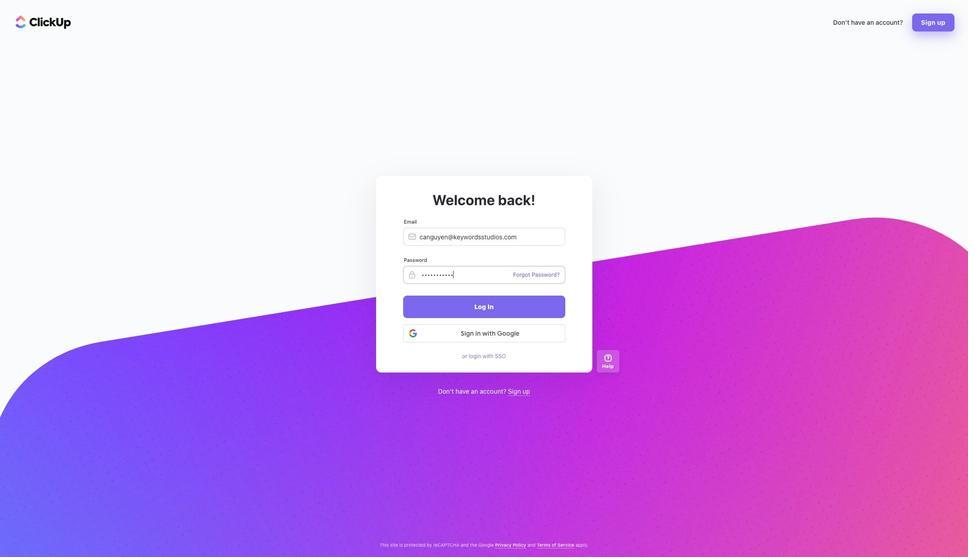 Task type: describe. For each thing, give the bounding box(es) containing it.
clickup - home image
[[15, 15, 71, 29]]

login element
[[399, 219, 570, 360]]



Task type: vqa. For each thing, say whether or not it's contained in the screenshot.
Enter your email email field
yes



Task type: locate. For each thing, give the bounding box(es) containing it.
Enter your email email field
[[403, 228, 565, 246]]

Enter password password field
[[403, 266, 565, 284]]



